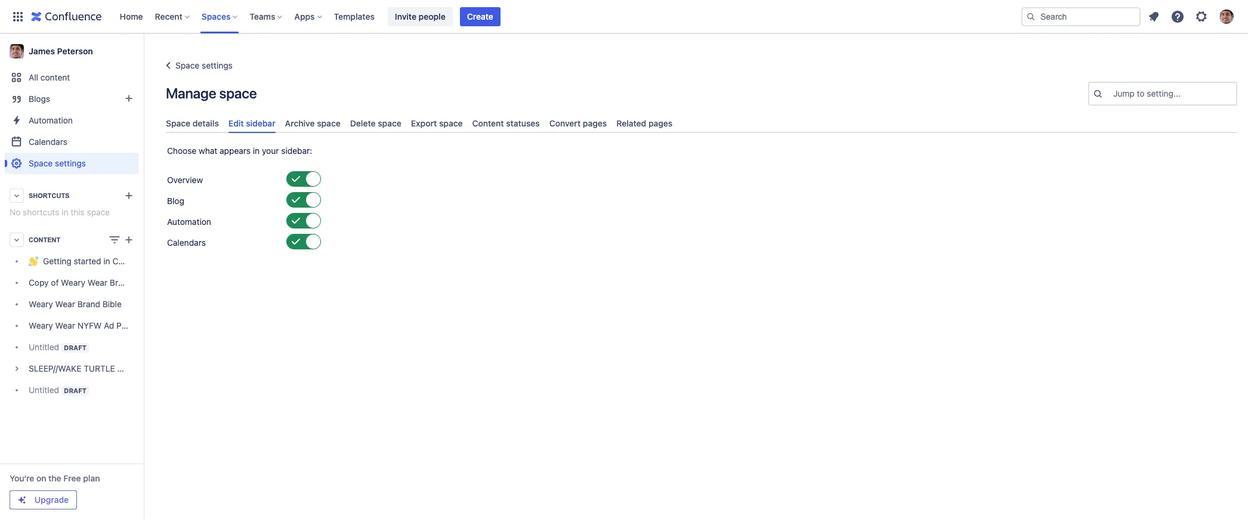 Task type: describe. For each thing, give the bounding box(es) containing it.
content for content
[[29, 236, 60, 243]]

1 vertical spatial space
[[166, 118, 190, 128]]

blogs
[[29, 94, 50, 104]]

delete space
[[350, 118, 401, 128]]

archive space
[[285, 118, 341, 128]]

setting...
[[1147, 88, 1181, 98]]

space details link
[[161, 113, 224, 133]]

you're on the free plan
[[10, 473, 100, 483]]

weary wear nyfw ad push
[[29, 321, 136, 331]]

copy of weary wear brand bible
[[29, 278, 154, 288]]

plan
[[83, 473, 100, 483]]

all content link
[[5, 67, 138, 88]]

related pages link
[[612, 113, 677, 133]]

started
[[74, 256, 101, 266]]

add shortcut image
[[122, 189, 136, 203]]

templates
[[334, 11, 375, 21]]

0 vertical spatial small image
[[307, 195, 316, 205]]

1 horizontal spatial space settings link
[[161, 58, 233, 73]]

choose what appears in your sidebar:
[[167, 146, 312, 156]]

templates link
[[330, 7, 378, 26]]

details
[[193, 118, 219, 128]]

of
[[51, 278, 59, 288]]

home link
[[116, 7, 147, 26]]

you're
[[10, 473, 34, 483]]

export space link
[[406, 113, 467, 133]]

weary wear brand bible
[[29, 299, 122, 309]]

notification icon image
[[1147, 9, 1161, 24]]

the
[[48, 473, 61, 483]]

banner containing home
[[0, 0, 1248, 33]]

appears
[[220, 146, 251, 156]]

2 vertical spatial space
[[29, 158, 53, 168]]

2 horizontal spatial in
[[253, 146, 260, 156]]

archive
[[285, 118, 315, 128]]

spaces button
[[198, 7, 242, 26]]

1 horizontal spatial brand
[[110, 278, 133, 288]]

collapse sidebar image
[[130, 39, 156, 63]]

edit sidebar
[[228, 118, 275, 128]]

sidebar
[[246, 118, 275, 128]]

related
[[616, 118, 646, 128]]

overview
[[167, 175, 203, 185]]

small image for automation
[[291, 216, 301, 226]]

small image for overview
[[307, 174, 316, 184]]

change view image
[[107, 233, 122, 247]]

weary wear nyfw ad push link
[[5, 315, 138, 336]]

2 untitled draft from the top
[[29, 385, 87, 395]]

space for export space
[[439, 118, 463, 128]]

automation inside "space" element
[[29, 115, 73, 125]]

nyfw
[[77, 321, 102, 331]]

ad
[[104, 321, 114, 331]]

settings inside "space" element
[[55, 158, 86, 168]]

jump
[[1113, 88, 1135, 98]]

statuses
[[506, 118, 540, 128]]

upgrade
[[35, 495, 69, 505]]

premium image
[[17, 495, 27, 505]]

1 horizontal spatial bible
[[135, 278, 154, 288]]

0 vertical spatial wear
[[88, 278, 107, 288]]

edit
[[228, 118, 244, 128]]

weary wear brand bible link
[[5, 294, 138, 315]]

1 vertical spatial automation
[[167, 217, 211, 227]]

all
[[29, 72, 38, 82]]

in for getting started in confluence
[[103, 256, 110, 266]]

small image for calendars
[[291, 237, 301, 246]]

choose
[[167, 146, 196, 156]]

export space
[[411, 118, 463, 128]]

create a blog image
[[122, 91, 136, 106]]

people
[[419, 11, 445, 21]]

small image for automation
[[307, 216, 316, 226]]

your
[[262, 146, 279, 156]]

1 untitled draft from the top
[[29, 342, 87, 352]]

your profile and preferences image
[[1219, 9, 1234, 24]]

help icon image
[[1170, 9, 1185, 24]]

calendars link
[[5, 131, 138, 153]]

recent
[[155, 11, 182, 21]]

teams button
[[246, 7, 287, 26]]

delete
[[350, 118, 376, 128]]

peterson
[[57, 46, 93, 56]]

Search settings text field
[[1113, 88, 1115, 100]]

home
[[120, 11, 143, 21]]

teams
[[250, 11, 275, 21]]

convert pages link
[[545, 113, 612, 133]]

bible inside "link"
[[102, 299, 122, 309]]

invite people button
[[388, 7, 453, 26]]

copy of weary wear brand bible link
[[5, 272, 154, 294]]

manage space
[[166, 85, 257, 101]]

content statuses
[[472, 118, 540, 128]]

space for delete space
[[378, 118, 401, 128]]

spaces
[[202, 11, 231, 21]]



Task type: vqa. For each thing, say whether or not it's contained in the screenshot.
5 inside bubbly chart 'region'
no



Task type: locate. For each thing, give the bounding box(es) containing it.
untitled draft
[[29, 342, 87, 352], [29, 385, 87, 395]]

content up the getting
[[29, 236, 60, 243]]

pages for convert pages
[[583, 118, 607, 128]]

space inside "space" element
[[87, 207, 110, 217]]

1 vertical spatial in
[[62, 207, 68, 217]]

content inside dropdown button
[[29, 236, 60, 243]]

recent button
[[151, 7, 194, 26]]

brand down the confluence
[[110, 278, 133, 288]]

0 horizontal spatial in
[[62, 207, 68, 217]]

space settings link up manage
[[161, 58, 233, 73]]

space inside the "archive space" link
[[317, 118, 341, 128]]

space up manage
[[175, 60, 199, 70]]

space up the edit
[[219, 85, 257, 101]]

upgrade button
[[10, 491, 76, 509]]

0 horizontal spatial space settings link
[[5, 153, 138, 174]]

0 vertical spatial in
[[253, 146, 260, 156]]

push
[[116, 321, 136, 331]]

wear down getting started in confluence
[[88, 278, 107, 288]]

1 vertical spatial space settings link
[[5, 153, 138, 174]]

create link
[[460, 7, 500, 26]]

wear for brand
[[55, 299, 75, 309]]

copy
[[29, 278, 49, 288]]

0 horizontal spatial content
[[29, 236, 60, 243]]

Search field
[[1021, 7, 1141, 26]]

bible up ad
[[102, 299, 122, 309]]

space right the 'delete'
[[378, 118, 401, 128]]

pages right convert
[[583, 118, 607, 128]]

banner
[[0, 0, 1248, 33]]

getting started in confluence link
[[5, 251, 156, 272]]

1 vertical spatial calendars
[[167, 238, 206, 248]]

convert
[[549, 118, 581, 128]]

space
[[175, 60, 199, 70], [166, 118, 190, 128], [29, 158, 53, 168]]

pages right "related" at top
[[648, 118, 673, 128]]

confluence
[[112, 256, 156, 266]]

related pages
[[616, 118, 673, 128]]

tree inside "space" element
[[5, 251, 156, 401]]

small image for calendars
[[307, 237, 316, 246]]

pages inside related pages link
[[648, 118, 673, 128]]

settings icon image
[[1194, 9, 1209, 24]]

1 horizontal spatial content
[[472, 118, 504, 128]]

1 vertical spatial settings
[[55, 158, 86, 168]]

space up shortcuts
[[29, 158, 53, 168]]

0 horizontal spatial automation
[[29, 115, 73, 125]]

settings
[[202, 60, 233, 70], [55, 158, 86, 168]]

1 vertical spatial draft
[[64, 387, 87, 394]]

create a page image
[[122, 233, 136, 247]]

free
[[63, 473, 81, 483]]

1 vertical spatial weary
[[29, 299, 53, 309]]

calendars down blog
[[167, 238, 206, 248]]

0 horizontal spatial bible
[[102, 299, 122, 309]]

space inside export space link
[[439, 118, 463, 128]]

space right export
[[439, 118, 463, 128]]

0 vertical spatial untitled
[[29, 342, 59, 352]]

in left your
[[253, 146, 260, 156]]

tree containing getting started in confluence
[[5, 251, 156, 401]]

1 draft from the top
[[64, 344, 87, 351]]

1 vertical spatial untitled draft
[[29, 385, 87, 395]]

getting
[[43, 256, 71, 266]]

1 horizontal spatial in
[[103, 256, 110, 266]]

content
[[40, 72, 70, 82]]

2 untitled from the top
[[29, 385, 59, 395]]

weary down weary wear brand bible "link"
[[29, 321, 53, 331]]

jump to setting...
[[1113, 88, 1181, 98]]

automation link
[[5, 110, 138, 131]]

0 vertical spatial untitled draft
[[29, 342, 87, 352]]

in left the this
[[62, 207, 68, 217]]

shortcuts button
[[5, 185, 138, 206]]

getting started in confluence
[[43, 256, 156, 266]]

0 vertical spatial content
[[472, 118, 504, 128]]

1 vertical spatial bible
[[102, 299, 122, 309]]

0 horizontal spatial settings
[[55, 158, 86, 168]]

space settings down calendars link
[[29, 158, 86, 168]]

0 vertical spatial draft
[[64, 344, 87, 351]]

weary right 'of'
[[61, 278, 85, 288]]

in right started
[[103, 256, 110, 266]]

0 horizontal spatial space settings
[[29, 158, 86, 168]]

space settings link
[[161, 58, 233, 73], [5, 153, 138, 174]]

space for manage space
[[219, 85, 257, 101]]

0 vertical spatial space settings link
[[161, 58, 233, 73]]

1 vertical spatial wear
[[55, 299, 75, 309]]

0 vertical spatial settings
[[202, 60, 233, 70]]

space settings
[[175, 60, 233, 70], [29, 158, 86, 168]]

edit sidebar link
[[224, 113, 280, 133]]

weary down copy at the bottom of the page
[[29, 299, 53, 309]]

search image
[[1026, 12, 1036, 21]]

1 horizontal spatial pages
[[648, 118, 673, 128]]

draft
[[64, 344, 87, 351], [64, 387, 87, 394]]

automation down blogs
[[29, 115, 73, 125]]

automation down blog
[[167, 217, 211, 227]]

shortcuts
[[23, 207, 59, 217]]

2 vertical spatial small image
[[291, 237, 301, 246]]

invite people
[[395, 11, 445, 21]]

1 untitled from the top
[[29, 342, 59, 352]]

james peterson
[[29, 46, 93, 56]]

0 horizontal spatial pages
[[583, 118, 607, 128]]

pages
[[583, 118, 607, 128], [648, 118, 673, 128]]

untitled
[[29, 342, 59, 352], [29, 385, 59, 395]]

calendars down automation link
[[29, 137, 67, 147]]

0 vertical spatial weary
[[61, 278, 85, 288]]

0 vertical spatial calendars
[[29, 137, 67, 147]]

calendars inside calendars link
[[29, 137, 67, 147]]

invite
[[395, 11, 416, 21]]

apps button
[[291, 7, 327, 26]]

small image
[[291, 174, 301, 184], [307, 174, 316, 184], [291, 195, 301, 205], [307, 216, 316, 226], [307, 237, 316, 246]]

1 horizontal spatial space settings
[[175, 60, 233, 70]]

space
[[219, 85, 257, 101], [317, 118, 341, 128], [378, 118, 401, 128], [439, 118, 463, 128], [87, 207, 110, 217]]

2 pages from the left
[[648, 118, 673, 128]]

2 vertical spatial in
[[103, 256, 110, 266]]

appswitcher icon image
[[11, 9, 25, 24]]

automation
[[29, 115, 73, 125], [167, 217, 211, 227]]

shortcuts
[[29, 192, 69, 199]]

space right archive
[[317, 118, 341, 128]]

james peterson link
[[5, 39, 138, 63]]

0 vertical spatial brand
[[110, 278, 133, 288]]

1 pages from the left
[[583, 118, 607, 128]]

all content
[[29, 72, 70, 82]]

space for archive space
[[317, 118, 341, 128]]

pages for related pages
[[648, 118, 673, 128]]

1 horizontal spatial calendars
[[167, 238, 206, 248]]

small image
[[307, 195, 316, 205], [291, 216, 301, 226], [291, 237, 301, 246]]

2 vertical spatial wear
[[55, 321, 75, 331]]

brand inside "link"
[[77, 299, 100, 309]]

0 vertical spatial space
[[175, 60, 199, 70]]

1 vertical spatial brand
[[77, 299, 100, 309]]

0 vertical spatial space settings
[[175, 60, 233, 70]]

tree
[[5, 251, 156, 401]]

to
[[1137, 88, 1145, 98]]

1 vertical spatial small image
[[291, 216, 301, 226]]

sidebar:
[[281, 146, 312, 156]]

weary for nyfw
[[29, 321, 53, 331]]

blogs link
[[5, 88, 138, 110]]

export
[[411, 118, 437, 128]]

space right the this
[[87, 207, 110, 217]]

1 horizontal spatial settings
[[202, 60, 233, 70]]

blog
[[167, 196, 184, 206]]

bible
[[135, 278, 154, 288], [102, 299, 122, 309]]

0 horizontal spatial brand
[[77, 299, 100, 309]]

in
[[253, 146, 260, 156], [62, 207, 68, 217], [103, 256, 110, 266]]

pages inside convert pages link
[[583, 118, 607, 128]]

space left details
[[166, 118, 190, 128]]

wear
[[88, 278, 107, 288], [55, 299, 75, 309], [55, 321, 75, 331]]

2 draft from the top
[[64, 387, 87, 394]]

on
[[36, 473, 46, 483]]

weary for brand
[[29, 299, 53, 309]]

0 vertical spatial bible
[[135, 278, 154, 288]]

space settings link up shortcuts dropdown button
[[5, 153, 138, 174]]

1 vertical spatial content
[[29, 236, 60, 243]]

this
[[71, 207, 85, 217]]

what
[[199, 146, 217, 156]]

no
[[10, 207, 21, 217]]

brand up nyfw
[[77, 299, 100, 309]]

0 horizontal spatial calendars
[[29, 137, 67, 147]]

space element
[[0, 33, 156, 519]]

weary inside "link"
[[29, 299, 53, 309]]

1 vertical spatial untitled
[[29, 385, 59, 395]]

wear up the weary wear nyfw ad push link
[[55, 299, 75, 309]]

content button
[[5, 229, 138, 251]]

0 vertical spatial automation
[[29, 115, 73, 125]]

1 horizontal spatial automation
[[167, 217, 211, 227]]

settings up manage space
[[202, 60, 233, 70]]

calendars
[[29, 137, 67, 147], [167, 238, 206, 248]]

no shortcuts in this space
[[10, 207, 110, 217]]

archive space link
[[280, 113, 345, 133]]

wear for nyfw
[[55, 321, 75, 331]]

settings down calendars link
[[55, 158, 86, 168]]

space inside delete space link
[[378, 118, 401, 128]]

apps
[[294, 11, 315, 21]]

2 vertical spatial weary
[[29, 321, 53, 331]]

1 vertical spatial space settings
[[29, 158, 86, 168]]

space details
[[166, 118, 219, 128]]

space settings inside "space" element
[[29, 158, 86, 168]]

wear down weary wear brand bible "link"
[[55, 321, 75, 331]]

content left statuses
[[472, 118, 504, 128]]

manage
[[166, 85, 216, 101]]

content statuses link
[[467, 113, 545, 133]]

global element
[[7, 0, 1019, 33]]

wear inside "link"
[[55, 299, 75, 309]]

create
[[467, 11, 493, 21]]

tab list containing space details
[[161, 113, 1242, 133]]

in for no shortcuts in this space
[[62, 207, 68, 217]]

space settings up manage space
[[175, 60, 233, 70]]

content for content statuses
[[472, 118, 504, 128]]

delete space link
[[345, 113, 406, 133]]

tab list
[[161, 113, 1242, 133]]

james
[[29, 46, 55, 56]]

convert pages
[[549, 118, 607, 128]]

confluence image
[[31, 9, 102, 24], [31, 9, 102, 24]]

bible down the confluence
[[135, 278, 154, 288]]

in inside tree
[[103, 256, 110, 266]]



